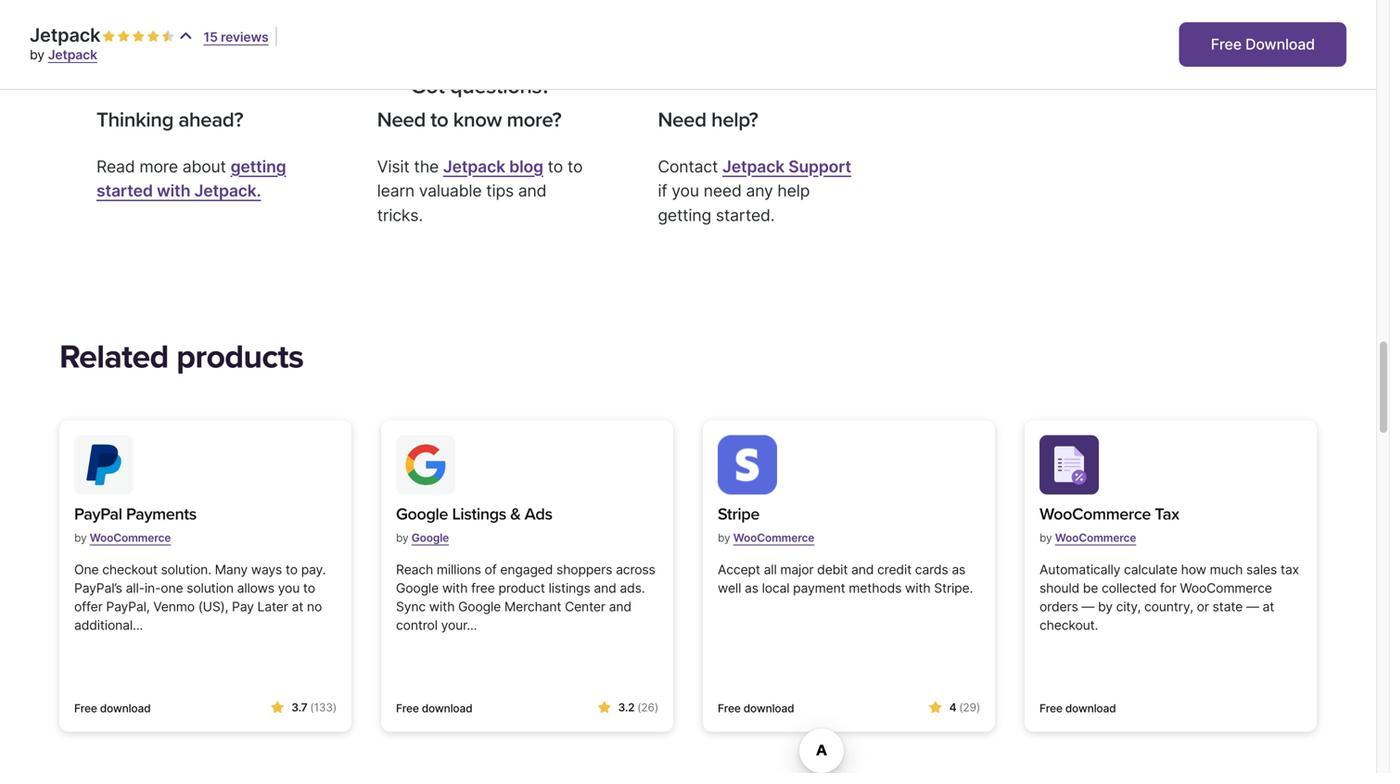 Task type: describe. For each thing, give the bounding box(es) containing it.
product
[[498, 580, 545, 596]]

jetpack.
[[194, 181, 261, 201]]

15
[[204, 29, 218, 45]]

products
[[176, 338, 303, 377]]

if
[[658, 181, 667, 201]]

started.
[[716, 206, 775, 225]]

by jetpack
[[30, 47, 97, 63]]

) for ads
[[655, 701, 658, 714]]

listings
[[452, 504, 506, 524]]

one
[[161, 580, 183, 596]]

valuable
[[419, 181, 482, 201]]

stripe
[[718, 504, 760, 524]]

&
[[510, 504, 521, 524]]

woocommerce link for woocommerce
[[1055, 524, 1136, 552]]

one
[[74, 562, 99, 578]]

paypal
[[74, 504, 122, 524]]

for
[[1160, 580, 1176, 596]]

payments
[[126, 504, 196, 524]]

automatically
[[1040, 562, 1121, 578]]

got questions?
[[410, 73, 550, 100]]

pay.
[[301, 562, 326, 578]]

collected
[[1102, 580, 1156, 596]]

ways
[[251, 562, 282, 578]]

reach millions of engaged shoppers across google with free product listings and ads. sync with google merchant center and control your...
[[396, 562, 655, 633]]

3.2
[[618, 701, 635, 714]]

your...
[[441, 617, 477, 633]]

venmo
[[153, 599, 195, 615]]

contact
[[658, 157, 718, 176]]

across
[[616, 562, 655, 578]]

google listings & ads by google
[[396, 504, 552, 545]]

learn
[[377, 181, 415, 201]]

ahead?
[[178, 108, 243, 133]]

related
[[59, 338, 169, 377]]

with down the millions at the bottom left of page
[[442, 580, 468, 596]]

of
[[485, 562, 497, 578]]

woocommerce inside automatically calculate how much sales tax should be collected for woocommerce orders — by city, country, or state — at checkout.
[[1180, 580, 1272, 596]]

free inside 'link'
[[1211, 35, 1242, 53]]

help?
[[711, 108, 758, 133]]

offer
[[74, 599, 103, 615]]

15 reviews link
[[204, 29, 268, 45]]

(us),
[[198, 599, 228, 615]]

orders
[[1040, 599, 1078, 615]]

paypal's
[[74, 580, 122, 596]]

getting inside getting started with jetpack.
[[231, 157, 286, 176]]

reviews
[[221, 29, 268, 45]]

or
[[1197, 599, 1209, 615]]

thinking
[[96, 108, 173, 133]]

jetpack inside contact jetpack support if you need any help getting started.
[[722, 157, 785, 176]]

download for &
[[422, 702, 472, 715]]

jetpack support link
[[722, 157, 851, 176]]

need
[[704, 181, 742, 201]]

in-
[[145, 580, 161, 596]]

and inside to to learn valuable tips and tricks.
[[518, 181, 547, 201]]

more
[[139, 157, 178, 176]]

by inside google listings & ads by google
[[396, 531, 409, 545]]

15 reviews
[[204, 29, 268, 45]]

accept
[[718, 562, 760, 578]]

29
[[963, 701, 976, 714]]

) for woocommerce
[[333, 701, 337, 714]]

much
[[1210, 562, 1243, 578]]

you inside contact jetpack support if you need any help getting started.
[[672, 181, 699, 201]]

woocommerce down woocommerce tax link
[[1055, 531, 1136, 545]]

questions?
[[450, 73, 550, 100]]

4
[[949, 701, 957, 714]]

need help?
[[658, 108, 758, 133]]

be
[[1083, 580, 1098, 596]]

4 ( 29 )
[[949, 701, 980, 714]]

state
[[1213, 599, 1243, 615]]

rate product 5 stars image
[[162, 30, 175, 43]]

support
[[788, 157, 851, 176]]

reach
[[396, 562, 433, 578]]

26
[[641, 701, 655, 714]]

with up your...
[[429, 599, 455, 615]]

later
[[257, 599, 288, 615]]

need for need help?
[[658, 108, 706, 133]]

and inside accept all major debit and credit cards as well as local payment methods with stripe.
[[851, 562, 874, 578]]

country,
[[1144, 599, 1193, 615]]

by inside woocommerce tax by woocommerce
[[1040, 531, 1052, 545]]

woocommerce tax link
[[1040, 502, 1179, 527]]

1 — from the left
[[1082, 599, 1094, 615]]

tricks.
[[377, 206, 423, 225]]

tax
[[1155, 504, 1179, 524]]

by left jetpack link
[[30, 47, 44, 63]]

3 ( from the left
[[959, 701, 963, 714]]

you inside 'one checkout solution. many ways to pay. paypal's all-in-one solution allows you to offer paypal, venmo (us), pay later at no additional...'
[[278, 580, 300, 596]]

shoppers
[[556, 562, 612, 578]]

by inside automatically calculate how much sales tax should be collected for woocommerce orders — by city, country, or state — at checkout.
[[1098, 599, 1113, 615]]

by inside paypal payments by woocommerce
[[74, 531, 87, 545]]

stripe by woocommerce
[[718, 504, 814, 545]]

related products
[[59, 338, 303, 377]]

major
[[780, 562, 814, 578]]

free for stripe
[[718, 702, 741, 715]]

google link
[[412, 524, 449, 552]]

got
[[410, 73, 445, 100]]

and down ads.
[[609, 599, 631, 615]]

about
[[182, 157, 226, 176]]

all
[[764, 562, 777, 578]]

local
[[762, 580, 790, 596]]

1 vertical spatial as
[[745, 580, 758, 596]]

stripe.
[[934, 580, 973, 596]]



Task type: locate. For each thing, give the bounding box(es) containing it.
0 horizontal spatial as
[[745, 580, 758, 596]]

1 horizontal spatial getting
[[658, 206, 711, 225]]

cards
[[915, 562, 948, 578]]

getting started with jetpack.
[[96, 157, 286, 201]]

free down control
[[396, 702, 419, 715]]

at left no
[[292, 599, 303, 615]]

accept all major debit and credit cards as well as local payment methods with stripe.
[[718, 562, 973, 596]]

by
[[30, 47, 44, 63], [74, 531, 87, 545], [396, 531, 409, 545], [718, 531, 730, 545], [1040, 531, 1052, 545], [1098, 599, 1113, 615]]

sync
[[396, 599, 426, 615]]

woocommerce link up automatically
[[1055, 524, 1136, 552]]

woocommerce link up checkout on the bottom
[[90, 524, 171, 552]]

by left city,
[[1098, 599, 1113, 615]]

1 horizontal spatial woocommerce link
[[733, 524, 814, 552]]

2 download from the left
[[422, 702, 472, 715]]

getting
[[231, 157, 286, 176], [658, 206, 711, 225]]

with down read more about
[[157, 181, 190, 201]]

should
[[1040, 580, 1079, 596]]

free download for woocommerce
[[718, 702, 794, 715]]

free for google listings & ads
[[396, 702, 419, 715]]

2 horizontal spatial (
[[959, 701, 963, 714]]

at down sales
[[1263, 599, 1274, 615]]

woocommerce inside stripe by woocommerce
[[733, 531, 814, 545]]

2 need from the left
[[658, 108, 706, 133]]

1 need from the left
[[377, 108, 426, 133]]

by inside stripe by woocommerce
[[718, 531, 730, 545]]

0 horizontal spatial —
[[1082, 599, 1094, 615]]

checkout.
[[1040, 617, 1098, 633]]

free down additional... at the bottom left
[[74, 702, 97, 715]]

millions
[[437, 562, 481, 578]]

need up contact
[[658, 108, 706, 133]]

2 — from the left
[[1246, 599, 1259, 615]]

rate product 2 stars image
[[117, 30, 130, 43]]

google listings & ads link
[[396, 502, 552, 527]]

2 ( from the left
[[637, 701, 641, 714]]

1 ( from the left
[[310, 701, 314, 714]]

0 horizontal spatial (
[[310, 701, 314, 714]]

( for ads
[[637, 701, 641, 714]]

know
[[453, 108, 502, 133]]

—
[[1082, 599, 1094, 615], [1246, 599, 1259, 615]]

at inside 'one checkout solution. many ways to pay. paypal's all-in-one solution allows you to offer paypal, venmo (us), pay later at no additional...'
[[292, 599, 303, 615]]

1 download from the left
[[100, 702, 151, 715]]

tax
[[1281, 562, 1299, 578]]

read
[[96, 157, 135, 176]]

download for by
[[100, 702, 151, 715]]

free download
[[1211, 35, 1315, 53]]

1 at from the left
[[292, 599, 303, 615]]

( right 3.2 at the left
[[637, 701, 641, 714]]

jetpack link
[[48, 47, 97, 63]]

any
[[746, 181, 773, 201]]

2 ) from the left
[[655, 701, 658, 714]]

paypal payments link
[[74, 502, 196, 527]]

debit
[[817, 562, 848, 578]]

1 vertical spatial getting
[[658, 206, 711, 225]]

1 horizontal spatial at
[[1263, 599, 1274, 615]]

1 horizontal spatial —
[[1246, 599, 1259, 615]]

help
[[777, 181, 810, 201]]

0 horizontal spatial you
[[278, 580, 300, 596]]

4 download from the left
[[1065, 702, 1116, 715]]

visit
[[377, 157, 410, 176]]

download for woocommerce
[[743, 702, 794, 715]]

one checkout solution. many ways to pay. paypal's all-in-one solution allows you to offer paypal, venmo (us), pay later at no additional...
[[74, 562, 326, 633]]

with inside getting started with jetpack.
[[157, 181, 190, 201]]

133
[[314, 701, 333, 714]]

ads
[[525, 504, 552, 524]]

need for need to know more?
[[377, 108, 426, 133]]

no
[[307, 599, 322, 615]]

3 woocommerce link from the left
[[1055, 524, 1136, 552]]

3 download from the left
[[743, 702, 794, 715]]

woocommerce inside paypal payments by woocommerce
[[90, 531, 171, 545]]

2 horizontal spatial )
[[976, 701, 980, 714]]

2 at from the left
[[1263, 599, 1274, 615]]

with down cards
[[905, 580, 931, 596]]

getting inside contact jetpack support if you need any help getting started.
[[658, 206, 711, 225]]

woocommerce down much
[[1180, 580, 1272, 596]]

0 horizontal spatial need
[[377, 108, 426, 133]]

free left "download"
[[1211, 35, 1242, 53]]

jetpack
[[30, 24, 100, 46], [48, 47, 97, 63], [443, 157, 505, 176], [722, 157, 785, 176]]

0 horizontal spatial woocommerce link
[[90, 524, 171, 552]]

and down blog
[[518, 181, 547, 201]]

rate product 3 stars image
[[132, 30, 145, 43]]

tips
[[486, 181, 514, 201]]

credit
[[877, 562, 912, 578]]

( right 4
[[959, 701, 963, 714]]

at inside automatically calculate how much sales tax should be collected for woocommerce orders — by city, country, or state — at checkout.
[[1263, 599, 1274, 615]]

2 horizontal spatial woocommerce link
[[1055, 524, 1136, 552]]

4 free download from the left
[[1040, 702, 1116, 715]]

woocommerce link for paypal
[[90, 524, 171, 552]]

and up methods
[[851, 562, 874, 578]]

need down got
[[377, 108, 426, 133]]

3 free download from the left
[[718, 702, 794, 715]]

) right "3.7"
[[333, 701, 337, 714]]

— down be
[[1082, 599, 1094, 615]]

blog
[[509, 157, 543, 176]]

solution
[[187, 580, 234, 596]]

1 horizontal spatial you
[[672, 181, 699, 201]]

paypal,
[[106, 599, 150, 615]]

free
[[1211, 35, 1242, 53], [74, 702, 97, 715], [396, 702, 419, 715], [718, 702, 741, 715], [1040, 702, 1062, 715]]

getting down if
[[658, 206, 711, 225]]

1 free download from the left
[[74, 702, 151, 715]]

3.7 ( 133 )
[[291, 701, 337, 714]]

— right "state"
[[1246, 599, 1259, 615]]

1 woocommerce link from the left
[[90, 524, 171, 552]]

1 horizontal spatial need
[[658, 108, 706, 133]]

rate product 1 star image
[[102, 30, 115, 43]]

getting up the jetpack.
[[231, 157, 286, 176]]

solution.
[[161, 562, 211, 578]]

1 horizontal spatial )
[[655, 701, 658, 714]]

woocommerce up automatically
[[1040, 504, 1151, 524]]

as
[[952, 562, 966, 578], [745, 580, 758, 596]]

0 horizontal spatial at
[[292, 599, 303, 615]]

free download for by
[[74, 702, 151, 715]]

you right if
[[672, 181, 699, 201]]

1 horizontal spatial as
[[952, 562, 966, 578]]

pay
[[232, 599, 254, 615]]

merchant
[[504, 599, 561, 615]]

1 ) from the left
[[333, 701, 337, 714]]

free
[[471, 580, 495, 596]]

0 vertical spatial you
[[672, 181, 699, 201]]

getting started with jetpack. link
[[96, 157, 286, 201]]

( for woocommerce
[[310, 701, 314, 714]]

) right 3.2 at the left
[[655, 701, 658, 714]]

2 free download from the left
[[396, 702, 472, 715]]

woocommerce tax by woocommerce
[[1040, 504, 1179, 545]]

as right "well"
[[745, 580, 758, 596]]

as up stripe. on the bottom right of the page
[[952, 562, 966, 578]]

and up center
[[594, 580, 616, 596]]

free for paypal payments
[[74, 702, 97, 715]]

allows
[[237, 580, 274, 596]]

by left google link
[[396, 531, 409, 545]]

woocommerce link up all in the right of the page
[[733, 524, 814, 552]]

paypal payments by woocommerce
[[74, 504, 196, 545]]

center
[[565, 599, 605, 615]]

3 ) from the left
[[976, 701, 980, 714]]

by up automatically
[[1040, 531, 1052, 545]]

started
[[96, 181, 153, 201]]

jetpack blog link
[[443, 157, 543, 176]]

0 horizontal spatial getting
[[231, 157, 286, 176]]

many
[[215, 562, 248, 578]]

by down paypal
[[74, 531, 87, 545]]

) right 4
[[976, 701, 980, 714]]

to
[[431, 108, 448, 133], [548, 157, 563, 176], [567, 157, 583, 176], [286, 562, 298, 578], [303, 580, 315, 596]]

how
[[1181, 562, 1206, 578]]

free download link
[[1179, 22, 1346, 67]]

with inside accept all major debit and credit cards as well as local payment methods with stripe.
[[905, 580, 931, 596]]

you up later
[[278, 580, 300, 596]]

stripe link
[[718, 502, 814, 527]]

rate product 4 stars image
[[147, 30, 160, 43]]

at
[[292, 599, 303, 615], [1263, 599, 1274, 615]]

0 horizontal spatial )
[[333, 701, 337, 714]]

free right the 29
[[1040, 702, 1062, 715]]

read more about
[[96, 157, 231, 176]]

well
[[718, 580, 741, 596]]

1 horizontal spatial (
[[637, 701, 641, 714]]

free download for &
[[396, 702, 472, 715]]

2 woocommerce link from the left
[[733, 524, 814, 552]]

woocommerce link for stripe
[[733, 524, 814, 552]]

automatically calculate how much sales tax should be collected for woocommerce orders — by city, country, or state — at checkout.
[[1040, 562, 1299, 633]]

( right "3.7"
[[310, 701, 314, 714]]

woocommerce down paypal payments link
[[90, 531, 171, 545]]

)
[[333, 701, 337, 714], [655, 701, 658, 714], [976, 701, 980, 714]]

woocommerce down the "stripe" link
[[733, 531, 814, 545]]

(
[[310, 701, 314, 714], [637, 701, 641, 714], [959, 701, 963, 714]]

listings
[[549, 580, 590, 596]]

all-
[[126, 580, 145, 596]]

engaged
[[500, 562, 553, 578]]

control
[[396, 617, 438, 633]]

by down stripe
[[718, 531, 730, 545]]

0 vertical spatial as
[[952, 562, 966, 578]]

city,
[[1116, 599, 1141, 615]]

need
[[377, 108, 426, 133], [658, 108, 706, 133]]

free right 26
[[718, 702, 741, 715]]

0 vertical spatial getting
[[231, 157, 286, 176]]

1 vertical spatial you
[[278, 580, 300, 596]]

download
[[1245, 35, 1315, 53]]

contact jetpack support if you need any help getting started.
[[658, 157, 851, 225]]



Task type: vqa. For each thing, say whether or not it's contained in the screenshot.


